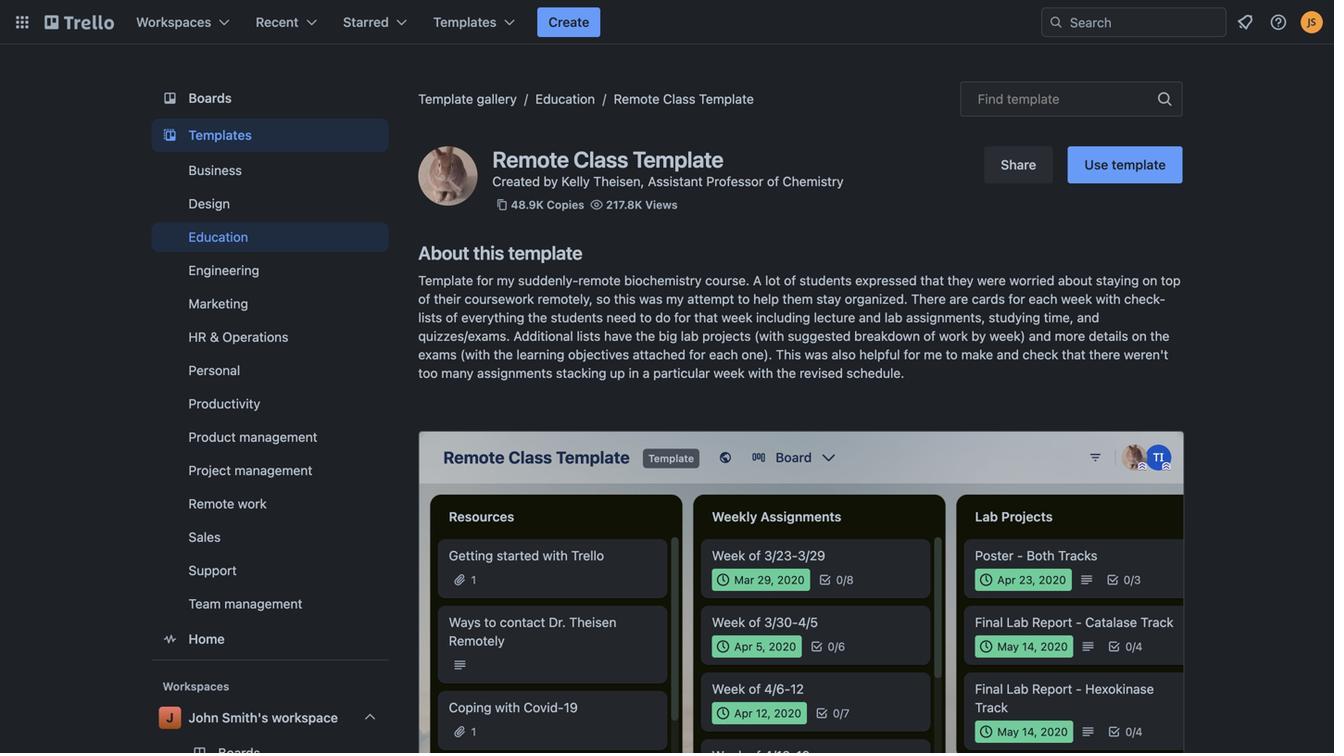 Task type: describe. For each thing, give the bounding box(es) containing it.
use template button
[[1068, 146, 1183, 183]]

boards link
[[152, 82, 389, 115]]

projects
[[702, 329, 751, 344]]

management for team management
[[224, 596, 302, 612]]

workspaces button
[[125, 7, 241, 37]]

0 vertical spatial to
[[738, 291, 750, 307]]

lecture
[[814, 310, 856, 325]]

1 vertical spatial education
[[189, 229, 248, 245]]

for up coursework
[[477, 273, 493, 288]]

template gallery link
[[418, 91, 517, 107]]

stacking
[[556, 366, 607, 381]]

more
[[1055, 329, 1086, 344]]

personal
[[189, 363, 240, 378]]

1 horizontal spatial with
[[1096, 291, 1121, 307]]

and down "organized."
[[859, 310, 881, 325]]

template inside about this template template for my suddenly-remote biochemistry course. a lot of students expressed that they were worried about staying on top of their coursework remotely, so this was my attempt to help them stay organized. there are cards for each week with check- lists of everything the students need to do for that week including lecture and lab assignments, studying time, and quizzes/exams. additional lists have the big lab projects (with suggested breakdown of work by week) and more details on the exams (with the learning objectives attached for each one). this was also helpful for me to make and check that there weren't too many assignments stacking up in a particular week with the revised schedule.
[[418, 273, 473, 288]]

marketing
[[189, 296, 248, 311]]

use template
[[1085, 157, 1166, 172]]

create
[[549, 14, 590, 30]]

the up assignments
[[494, 347, 513, 362]]

team
[[189, 596, 221, 612]]

there
[[1089, 347, 1121, 362]]

2 vertical spatial week
[[714, 366, 745, 381]]

time,
[[1044, 310, 1074, 325]]

productivity link
[[152, 389, 389, 419]]

0 horizontal spatial lists
[[418, 310, 442, 325]]

design link
[[152, 189, 389, 219]]

smith's
[[222, 710, 268, 726]]

also
[[832, 347, 856, 362]]

engineering link
[[152, 256, 389, 285]]

product management
[[189, 430, 317, 445]]

make
[[961, 347, 993, 362]]

of right lot
[[784, 273, 796, 288]]

create button
[[537, 7, 601, 37]]

they
[[948, 273, 974, 288]]

support
[[189, 563, 237, 578]]

0 notifications image
[[1234, 11, 1257, 33]]

class for remote class template
[[663, 91, 696, 107]]

remote class template link
[[614, 91, 754, 107]]

of left their
[[418, 291, 430, 307]]

personal link
[[152, 356, 389, 385]]

0 horizontal spatial education link
[[152, 222, 389, 252]]

project
[[189, 463, 231, 478]]

this
[[776, 347, 801, 362]]

the up weren't on the top
[[1151, 329, 1170, 344]]

attached
[[633, 347, 686, 362]]

recent
[[256, 14, 299, 30]]

1 horizontal spatial that
[[921, 273, 944, 288]]

sales link
[[152, 523, 389, 552]]

find template
[[978, 91, 1060, 107]]

design
[[189, 196, 230, 211]]

check-
[[1124, 291, 1166, 307]]

and up more
[[1077, 310, 1100, 325]]

Find template field
[[960, 82, 1183, 117]]

kelly theisen, assistant professor of chemistry image
[[418, 146, 478, 206]]

1 horizontal spatial education link
[[536, 91, 595, 107]]

coursework
[[465, 291, 534, 307]]

back to home image
[[44, 7, 114, 37]]

expressed
[[855, 273, 917, 288]]

schedule.
[[847, 366, 905, 381]]

0 vertical spatial each
[[1029, 291, 1058, 307]]

remote for remote class template created by kelly theisen, assistant professor of chemistry
[[493, 146, 569, 172]]

sales
[[189, 530, 221, 545]]

by inside remote class template created by kelly theisen, assistant professor of chemistry
[[544, 174, 558, 189]]

template gallery
[[418, 91, 517, 107]]

for up particular
[[689, 347, 706, 362]]

boards
[[189, 90, 232, 106]]

including
[[756, 310, 810, 325]]

template inside about this template template for my suddenly-remote biochemistry course. a lot of students expressed that they were worried about staying on top of their coursework remotely, so this was my attempt to help them stay organized. there are cards for each week with check- lists of everything the students need to do for that week including lecture and lab assignments, studying time, and quizzes/exams. additional lists have the big lab projects (with suggested breakdown of work by week) and more details on the exams (with the learning objectives attached for each one). this was also helpful for me to make and check that there weren't too many assignments stacking up in a particular week with the revised schedule.
[[508, 242, 583, 264]]

1 vertical spatial students
[[551, 310, 603, 325]]

open information menu image
[[1270, 13, 1288, 32]]

exams
[[418, 347, 457, 362]]

there
[[911, 291, 946, 307]]

john smith (johnsmith38824343) image
[[1301, 11, 1323, 33]]

templates inside popup button
[[433, 14, 497, 30]]

0 horizontal spatial work
[[238, 496, 267, 512]]

copies
[[547, 198, 585, 211]]

by inside about this template template for my suddenly-remote biochemistry course. a lot of students expressed that they were worried about staying on top of their coursework remotely, so this was my attempt to help them stay organized. there are cards for each week with check- lists of everything the students need to do for that week including lecture and lab assignments, studying time, and quizzes/exams. additional lists have the big lab projects (with suggested breakdown of work by week) and more details on the exams (with the learning objectives attached for each one). this was also helpful for me to make and check that there weren't too many assignments stacking up in a particular week with the revised schedule.
[[972, 329, 986, 344]]

business
[[189, 163, 242, 178]]

templates link
[[152, 119, 389, 152]]

lot
[[765, 273, 781, 288]]

suddenly-
[[518, 273, 579, 288]]

are
[[950, 291, 969, 307]]

0 vertical spatial week
[[1061, 291, 1092, 307]]

for right do at the top of the page
[[674, 310, 691, 325]]

assistant
[[648, 174, 703, 189]]

chemistry
[[783, 174, 844, 189]]

j
[[166, 710, 174, 726]]

the up additional
[[528, 310, 547, 325]]

0 horizontal spatial (with
[[460, 347, 490, 362]]

too
[[418, 366, 438, 381]]

a
[[643, 366, 650, 381]]

the left big
[[636, 329, 655, 344]]

home link
[[152, 623, 389, 656]]

marketing link
[[152, 289, 389, 319]]

and up check
[[1029, 329, 1051, 344]]

productivity
[[189, 396, 260, 411]]

me
[[924, 347, 942, 362]]

0 vertical spatial (with
[[755, 329, 784, 344]]

stay
[[817, 291, 841, 307]]

staying
[[1096, 273, 1139, 288]]

team management
[[189, 596, 302, 612]]

big
[[659, 329, 677, 344]]

project management link
[[152, 456, 389, 486]]

additional
[[514, 329, 573, 344]]

helpful
[[860, 347, 900, 362]]

1 vertical spatial that
[[694, 310, 718, 325]]

share
[[1001, 157, 1037, 172]]



Task type: locate. For each thing, give the bounding box(es) containing it.
their
[[434, 291, 461, 307]]

1 vertical spatial lists
[[577, 329, 601, 344]]

and down 'week)' at the right of the page
[[997, 347, 1019, 362]]

0 horizontal spatial was
[[639, 291, 663, 307]]

assignments
[[477, 366, 553, 381]]

0 vertical spatial with
[[1096, 291, 1121, 307]]

workspaces up john
[[163, 680, 229, 693]]

engineering
[[189, 263, 259, 278]]

remote up remote class template created by kelly theisen, assistant professor of chemistry on the top of page
[[614, 91, 660, 107]]

lab up breakdown
[[885, 310, 903, 325]]

attempt
[[688, 291, 734, 307]]

education right gallery
[[536, 91, 595, 107]]

0 horizontal spatial that
[[694, 310, 718, 325]]

1 vertical spatial by
[[972, 329, 986, 344]]

remote
[[579, 273, 621, 288]]

for left me
[[904, 347, 920, 362]]

this right about
[[473, 242, 504, 264]]

(with
[[755, 329, 784, 344], [460, 347, 490, 362]]

0 vertical spatial education
[[536, 91, 595, 107]]

1 vertical spatial management
[[234, 463, 313, 478]]

john
[[189, 710, 219, 726]]

for
[[477, 273, 493, 288], [1009, 291, 1025, 307], [674, 310, 691, 325], [689, 347, 706, 362], [904, 347, 920, 362]]

remotely,
[[538, 291, 593, 307]]

template up their
[[418, 273, 473, 288]]

particular
[[653, 366, 710, 381]]

week)
[[990, 329, 1026, 344]]

1 horizontal spatial lists
[[577, 329, 601, 344]]

1 vertical spatial class
[[574, 146, 628, 172]]

with down the staying
[[1096, 291, 1121, 307]]

1 vertical spatial templates
[[189, 127, 252, 143]]

0 horizontal spatial templates
[[189, 127, 252, 143]]

class inside remote class template created by kelly theisen, assistant professor of chemistry
[[574, 146, 628, 172]]

to left help
[[738, 291, 750, 307]]

to right me
[[946, 347, 958, 362]]

remote down project
[[189, 496, 234, 512]]

my up do at the top of the page
[[666, 291, 684, 307]]

remote
[[614, 91, 660, 107], [493, 146, 569, 172], [189, 496, 234, 512]]

lists down their
[[418, 310, 442, 325]]

48.9k
[[511, 198, 544, 211]]

team management link
[[152, 589, 389, 619]]

work down project management
[[238, 496, 267, 512]]

created
[[493, 174, 540, 189]]

assignments,
[[906, 310, 985, 325]]

1 horizontal spatial this
[[614, 291, 636, 307]]

business link
[[152, 156, 389, 185]]

was down biochemistry
[[639, 291, 663, 307]]

that down more
[[1062, 347, 1086, 362]]

1 vertical spatial my
[[666, 291, 684, 307]]

on up check- on the top right of page
[[1143, 273, 1158, 288]]

and
[[859, 310, 881, 325], [1077, 310, 1100, 325], [1029, 329, 1051, 344], [997, 347, 1019, 362]]

2 horizontal spatial template
[[1112, 157, 1166, 172]]

1 vertical spatial with
[[748, 366, 773, 381]]

biochemistry
[[624, 273, 702, 288]]

the down this
[[777, 366, 796, 381]]

1 horizontal spatial template
[[1007, 91, 1060, 107]]

operations
[[223, 329, 289, 345]]

with down one).
[[748, 366, 773, 381]]

2 horizontal spatial that
[[1062, 347, 1086, 362]]

0 horizontal spatial each
[[709, 347, 738, 362]]

1 vertical spatial lab
[[681, 329, 699, 344]]

1 horizontal spatial templates
[[433, 14, 497, 30]]

remote work link
[[152, 489, 389, 519]]

1 vertical spatial each
[[709, 347, 738, 362]]

remote for remote work
[[189, 496, 234, 512]]

to left do at the top of the page
[[640, 310, 652, 325]]

education
[[536, 91, 595, 107], [189, 229, 248, 245]]

course.
[[705, 273, 750, 288]]

0 vertical spatial work
[[939, 329, 968, 344]]

template for use template
[[1112, 157, 1166, 172]]

about
[[1058, 273, 1093, 288]]

quizzes/exams.
[[418, 329, 510, 344]]

by up 48.9k copies in the top of the page
[[544, 174, 558, 189]]

remote for remote class template
[[614, 91, 660, 107]]

many
[[441, 366, 474, 381]]

0 horizontal spatial template
[[508, 242, 583, 264]]

2 vertical spatial remote
[[189, 496, 234, 512]]

0 vertical spatial management
[[239, 430, 317, 445]]

template up 'professor'
[[699, 91, 754, 107]]

templates
[[433, 14, 497, 30], [189, 127, 252, 143]]

week down one).
[[714, 366, 745, 381]]

0 vertical spatial on
[[1143, 273, 1158, 288]]

this up need at the top left
[[614, 291, 636, 307]]

1 vertical spatial on
[[1132, 329, 1147, 344]]

2 horizontal spatial remote
[[614, 91, 660, 107]]

them
[[783, 291, 813, 307]]

1 horizontal spatial students
[[800, 273, 852, 288]]

1 vertical spatial week
[[722, 310, 753, 325]]

0 horizontal spatial to
[[640, 310, 652, 325]]

professor
[[706, 174, 764, 189]]

each down projects
[[709, 347, 738, 362]]

0 vertical spatial that
[[921, 273, 944, 288]]

starred button
[[332, 7, 419, 37]]

workspaces up the board image at the left top of page
[[136, 14, 211, 30]]

kelly
[[562, 174, 590, 189]]

for up studying
[[1009, 291, 1025, 307]]

templates up business
[[189, 127, 252, 143]]

remote up created
[[493, 146, 569, 172]]

Search field
[[1064, 8, 1226, 36]]

class for remote class template created by kelly theisen, assistant professor of chemistry
[[574, 146, 628, 172]]

lab right big
[[681, 329, 699, 344]]

0 horizontal spatial students
[[551, 310, 603, 325]]

were
[[977, 273, 1006, 288]]

search image
[[1049, 15, 1064, 30]]

1 horizontal spatial by
[[972, 329, 986, 344]]

up
[[610, 366, 625, 381]]

students down remotely,
[[551, 310, 603, 325]]

with
[[1096, 291, 1121, 307], [748, 366, 773, 381]]

template inside remote class template created by kelly theisen, assistant professor of chemistry
[[633, 146, 724, 172]]

template inside field
[[1007, 91, 1060, 107]]

have
[[604, 329, 632, 344]]

home image
[[159, 628, 181, 651]]

2 vertical spatial template
[[508, 242, 583, 264]]

0 vertical spatial class
[[663, 91, 696, 107]]

that up there
[[921, 273, 944, 288]]

class up remote class template created by kelly theisen, assistant professor of chemistry on the top of page
[[663, 91, 696, 107]]

1 horizontal spatial education
[[536, 91, 595, 107]]

1 horizontal spatial to
[[738, 291, 750, 307]]

template for find template
[[1007, 91, 1060, 107]]

one).
[[742, 347, 773, 362]]

0 horizontal spatial remote
[[189, 496, 234, 512]]

students up stay
[[800, 273, 852, 288]]

of right 'professor'
[[767, 174, 779, 189]]

workspaces
[[136, 14, 211, 30], [163, 680, 229, 693]]

217.8k views
[[606, 198, 678, 211]]

0 vertical spatial by
[[544, 174, 558, 189]]

1 vertical spatial remote
[[493, 146, 569, 172]]

0 vertical spatial was
[[639, 291, 663, 307]]

1 horizontal spatial was
[[805, 347, 828, 362]]

management down "product management" link
[[234, 463, 313, 478]]

1 vertical spatial (with
[[460, 347, 490, 362]]

of up me
[[924, 329, 936, 344]]

management inside "product management" link
[[239, 430, 317, 445]]

week up projects
[[722, 310, 753, 325]]

0 horizontal spatial my
[[497, 273, 515, 288]]

1 vertical spatial template
[[1112, 157, 1166, 172]]

by
[[544, 174, 558, 189], [972, 329, 986, 344]]

top
[[1161, 273, 1181, 288]]

work
[[939, 329, 968, 344], [238, 496, 267, 512]]

template up assistant
[[633, 146, 724, 172]]

class
[[663, 91, 696, 107], [574, 146, 628, 172]]

1 horizontal spatial each
[[1029, 291, 1058, 307]]

0 vertical spatial templates
[[433, 14, 497, 30]]

education link right gallery
[[536, 91, 595, 107]]

management for project management
[[234, 463, 313, 478]]

1 horizontal spatial lab
[[885, 310, 903, 325]]

product management link
[[152, 423, 389, 452]]

0 horizontal spatial education
[[189, 229, 248, 245]]

template board image
[[159, 124, 181, 146]]

1 horizontal spatial class
[[663, 91, 696, 107]]

education link down design link
[[152, 222, 389, 252]]

2 vertical spatial management
[[224, 596, 302, 612]]

217.8k
[[606, 198, 642, 211]]

1 horizontal spatial work
[[939, 329, 968, 344]]

management for product management
[[239, 430, 317, 445]]

management down productivity link
[[239, 430, 317, 445]]

0 vertical spatial students
[[800, 273, 852, 288]]

remote inside remote class template created by kelly theisen, assistant professor of chemistry
[[493, 146, 569, 172]]

project management
[[189, 463, 313, 478]]

hr & operations
[[189, 329, 289, 345]]

about
[[418, 242, 469, 264]]

suggested
[[788, 329, 851, 344]]

recent button
[[245, 7, 328, 37]]

template inside button
[[1112, 157, 1166, 172]]

0 vertical spatial workspaces
[[136, 14, 211, 30]]

studying
[[989, 310, 1041, 325]]

0 vertical spatial remote
[[614, 91, 660, 107]]

template up the suddenly-
[[508, 242, 583, 264]]

work inside about this template template for my suddenly-remote biochemistry course. a lot of students expressed that they were worried about staying on top of their coursework remotely, so this was my attempt to help them stay organized. there are cards for each week with check- lists of everything the students need to do for that week including lecture and lab assignments, studying time, and quizzes/exams. additional lists have the big lab projects (with suggested breakdown of work by week) and more details on the exams (with the learning objectives attached for each one). this was also helpful for me to make and check that there weren't too many assignments stacking up in a particular week with the revised schedule.
[[939, 329, 968, 344]]

about this template template for my suddenly-remote biochemistry course. a lot of students expressed that they were worried about staying on top of their coursework remotely, so this was my attempt to help them stay organized. there are cards for each week with check- lists of everything the students need to do for that week including lecture and lab assignments, studying time, and quizzes/exams. additional lists have the big lab projects (with suggested breakdown of work by week) and more details on the exams (with the learning objectives attached for each one). this was also helpful for me to make and check that there weren't too many assignments stacking up in a particular week with the revised schedule.
[[418, 242, 1181, 381]]

education link
[[536, 91, 595, 107], [152, 222, 389, 252]]

work down assignments,
[[939, 329, 968, 344]]

check
[[1023, 347, 1059, 362]]

board image
[[159, 87, 181, 109]]

that down attempt
[[694, 310, 718, 325]]

find
[[978, 91, 1004, 107]]

(with down quizzes/exams. at the top of page
[[460, 347, 490, 362]]

details
[[1089, 329, 1129, 344]]

0 vertical spatial my
[[497, 273, 515, 288]]

learning
[[517, 347, 565, 362]]

do
[[655, 310, 671, 325]]

cards
[[972, 291, 1005, 307]]

0 horizontal spatial lab
[[681, 329, 699, 344]]

template right find
[[1007, 91, 1060, 107]]

1 horizontal spatial remote
[[493, 146, 569, 172]]

0 horizontal spatial by
[[544, 174, 558, 189]]

1 vertical spatial workspaces
[[163, 680, 229, 693]]

of inside remote class template created by kelly theisen, assistant professor of chemistry
[[767, 174, 779, 189]]

1 vertical spatial this
[[614, 291, 636, 307]]

on up weren't on the top
[[1132, 329, 1147, 344]]

1 horizontal spatial my
[[666, 291, 684, 307]]

primary element
[[0, 0, 1334, 44]]

0 vertical spatial lab
[[885, 310, 903, 325]]

2 vertical spatial that
[[1062, 347, 1086, 362]]

2 vertical spatial to
[[946, 347, 958, 362]]

by up the 'make'
[[972, 329, 986, 344]]

templates inside "link"
[[189, 127, 252, 143]]

my
[[497, 273, 515, 288], [666, 291, 684, 307]]

0 vertical spatial this
[[473, 242, 504, 264]]

my up coursework
[[497, 273, 515, 288]]

views
[[645, 198, 678, 211]]

template left gallery
[[418, 91, 473, 107]]

management inside project management link
[[234, 463, 313, 478]]

0 horizontal spatial with
[[748, 366, 773, 381]]

1 vertical spatial was
[[805, 347, 828, 362]]

workspaces inside dropdown button
[[136, 14, 211, 30]]

48.9k copies
[[511, 198, 585, 211]]

each down worried
[[1029, 291, 1058, 307]]

use
[[1085, 157, 1109, 172]]

1 vertical spatial education link
[[152, 222, 389, 252]]

week down about on the right of the page
[[1061, 291, 1092, 307]]

breakdown
[[854, 329, 920, 344]]

was down suggested
[[805, 347, 828, 362]]

templates up template gallery
[[433, 14, 497, 30]]

education up the engineering
[[189, 229, 248, 245]]

management inside team management link
[[224, 596, 302, 612]]

lists up objectives
[[577, 329, 601, 344]]

1 horizontal spatial (with
[[755, 329, 784, 344]]

of down their
[[446, 310, 458, 325]]

management down support 'link'
[[224, 596, 302, 612]]

0 vertical spatial lists
[[418, 310, 442, 325]]

each
[[1029, 291, 1058, 307], [709, 347, 738, 362]]

0 horizontal spatial class
[[574, 146, 628, 172]]

2 horizontal spatial to
[[946, 347, 958, 362]]

john smith's workspace
[[189, 710, 338, 726]]

0 vertical spatial template
[[1007, 91, 1060, 107]]

(with up one).
[[755, 329, 784, 344]]

template right use
[[1112, 157, 1166, 172]]

0 vertical spatial education link
[[536, 91, 595, 107]]

1 vertical spatial work
[[238, 496, 267, 512]]

0 horizontal spatial this
[[473, 242, 504, 264]]

that
[[921, 273, 944, 288], [694, 310, 718, 325], [1062, 347, 1086, 362]]

hr
[[189, 329, 206, 345]]

class up theisen,
[[574, 146, 628, 172]]

1 vertical spatial to
[[640, 310, 652, 325]]

share button
[[984, 146, 1053, 183]]

workspace
[[272, 710, 338, 726]]



Task type: vqa. For each thing, say whether or not it's contained in the screenshot.
When a card is added to list When
no



